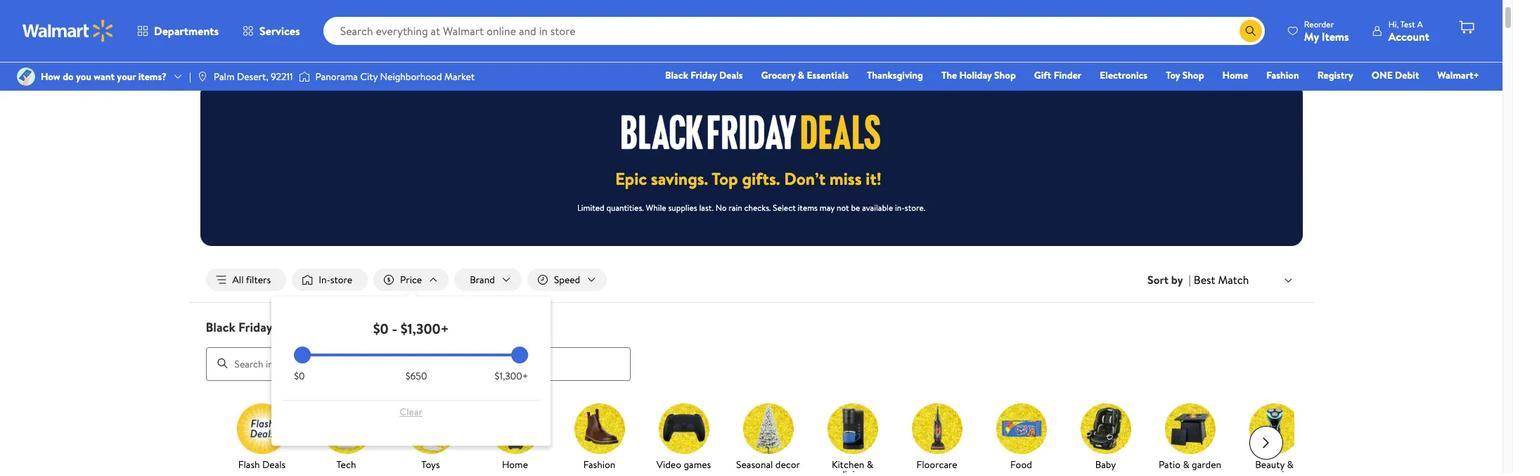Task type: describe. For each thing, give the bounding box(es) containing it.
-
[[392, 319, 397, 338]]

patio
[[1159, 458, 1181, 472]]

1 vertical spatial home
[[502, 458, 528, 472]]

beauty & grooming link
[[1238, 403, 1311, 473]]

holiday
[[960, 68, 992, 82]]

in-
[[895, 202, 905, 214]]

& for grooming
[[1287, 458, 1294, 472]]

walmart image
[[23, 20, 114, 42]]

shop baby image
[[1081, 403, 1131, 454]]

reorder
[[1305, 18, 1334, 30]]

92211
[[271, 70, 293, 84]]

food
[[1011, 458, 1032, 472]]

clear
[[400, 405, 423, 419]]

flash deals
[[238, 458, 286, 472]]

kitchen & dining
[[832, 458, 874, 473]]

clear button
[[294, 401, 528, 423]]

0 vertical spatial black
[[206, 7, 228, 21]]

1 vertical spatial $1,300+
[[495, 369, 528, 383]]

want
[[94, 70, 115, 84]]

all filters button
[[206, 269, 286, 291]]

1 shop from the left
[[995, 68, 1016, 82]]

deals inside search box
[[275, 319, 306, 336]]

thanksgiving
[[867, 68, 923, 82]]

how do you want your items?
[[41, 70, 167, 84]]

quantities.
[[607, 202, 644, 214]]

next slide for chipmodulewithimages list image
[[1250, 426, 1283, 460]]

shop toys image
[[405, 403, 456, 454]]

your
[[117, 70, 136, 84]]

palm desert, 92211
[[214, 70, 293, 84]]

beauty
[[1256, 458, 1285, 472]]

baby link
[[1069, 403, 1143, 472]]

kitchen
[[832, 458, 865, 472]]

limited quantities. while supplies last. no rain checks. select items may not be available in-store.
[[577, 202, 926, 214]]

& for dining
[[867, 458, 874, 472]]

patio & garden link
[[1154, 403, 1227, 472]]

toys link
[[394, 403, 467, 472]]

gift finder
[[1035, 68, 1082, 82]]

sort
[[1148, 272, 1169, 288]]

services
[[260, 23, 300, 39]]

in-
[[319, 273, 330, 287]]

walmart black friday deals for days image
[[622, 115, 881, 150]]

toys
[[422, 458, 440, 472]]

0 horizontal spatial $1,300+
[[401, 319, 449, 338]]

grocery & essentials link
[[755, 68, 855, 83]]

flash deals image
[[237, 403, 287, 454]]

black inside search box
[[206, 319, 235, 336]]

registry link
[[1312, 68, 1360, 83]]

shop food image
[[996, 403, 1047, 454]]

shop kitchen & dining image
[[827, 403, 878, 454]]

0 vertical spatial home
[[1223, 68, 1249, 82]]

be
[[851, 202, 860, 214]]

miss
[[830, 167, 862, 191]]

| inside sort and filter section element
[[1189, 272, 1191, 288]]

rain
[[729, 202, 743, 214]]

all
[[232, 273, 244, 287]]

it!
[[866, 167, 882, 191]]

services button
[[231, 14, 312, 48]]

0 horizontal spatial fashion link
[[563, 403, 636, 472]]

brand button
[[454, 269, 522, 291]]

store
[[330, 273, 352, 287]]

last.
[[699, 202, 714, 214]]

video games
[[657, 458, 711, 472]]

shop inside 'link'
[[1183, 68, 1205, 82]]

neighborhood
[[380, 70, 442, 84]]

price button
[[374, 269, 449, 291]]

departments
[[154, 23, 219, 39]]

walmart+ link
[[1432, 68, 1486, 83]]

walmart+
[[1438, 68, 1480, 82]]

gift
[[1035, 68, 1052, 82]]

essentials
[[807, 68, 849, 82]]

$650
[[406, 369, 427, 383]]

search icon image
[[1246, 25, 1257, 37]]

city
[[360, 70, 378, 84]]

seasonal
[[736, 458, 773, 472]]

$0 for $0
[[294, 369, 305, 383]]

cart contains 0 items total amount $0.00 image
[[1459, 19, 1476, 36]]

limited
[[577, 202, 605, 214]]

sort and filter section element
[[189, 257, 1314, 303]]

1 vertical spatial black
[[665, 68, 689, 82]]

not
[[837, 202, 849, 214]]

available
[[862, 202, 893, 214]]

panorama city neighborhood market
[[316, 70, 475, 84]]

1 vertical spatial home link
[[479, 403, 552, 472]]

0 vertical spatial fashion
[[1267, 68, 1300, 82]]

shop video games image
[[659, 403, 709, 454]]

$0 - $1,300+
[[373, 319, 449, 338]]

Walmart Site-Wide search field
[[323, 17, 1265, 45]]

electronics link
[[1094, 68, 1154, 83]]

one
[[1372, 68, 1393, 82]]

& for garden
[[1183, 458, 1190, 472]]

decor
[[776, 458, 800, 472]]

checks.
[[745, 202, 771, 214]]

flash
[[238, 458, 260, 472]]

toy shop
[[1166, 68, 1205, 82]]

grocery
[[761, 68, 796, 82]]

toy shop link
[[1160, 68, 1211, 83]]

palm
[[214, 70, 235, 84]]



Task type: locate. For each thing, give the bounding box(es) containing it.
shop tech image
[[321, 403, 372, 454]]

& inside beauty & grooming
[[1287, 458, 1294, 472]]

0 vertical spatial deals
[[720, 68, 743, 82]]

the holiday shop
[[942, 68, 1016, 82]]

my
[[1305, 28, 1320, 44]]

baby
[[1096, 458, 1116, 472]]

food link
[[985, 403, 1058, 472]]

1 horizontal spatial fashion
[[1267, 68, 1300, 82]]

1 vertical spatial |
[[1189, 272, 1191, 288]]

 image
[[17, 68, 35, 86]]

0 vertical spatial $0
[[373, 319, 389, 338]]

all filters
[[232, 273, 271, 287]]

dining
[[840, 467, 866, 473]]

garden
[[1192, 458, 1222, 472]]

toy
[[1166, 68, 1181, 82]]

hi,
[[1389, 18, 1399, 30]]

deals
[[720, 68, 743, 82], [275, 319, 306, 336], [262, 458, 286, 472]]

0 horizontal spatial  image
[[197, 71, 208, 82]]

& inside kitchen & dining
[[867, 458, 874, 472]]

deals right flash
[[262, 458, 286, 472]]

patio & garden
[[1159, 458, 1222, 472]]

0 vertical spatial fashion link
[[1261, 68, 1306, 83]]

|
[[189, 70, 191, 84], [1189, 272, 1191, 288]]

$1,300+ up shop home 'image'
[[495, 369, 528, 383]]

1 horizontal spatial $1,300+
[[495, 369, 528, 383]]

shop right toy
[[1183, 68, 1205, 82]]

1 vertical spatial deals
[[275, 319, 306, 336]]

1 vertical spatial black friday deals
[[206, 319, 306, 336]]

1 horizontal spatial home
[[1223, 68, 1249, 82]]

may
[[820, 202, 835, 214]]

electronics
[[1100, 68, 1148, 82]]

& right beauty
[[1287, 458, 1294, 472]]

2 vertical spatial black
[[206, 319, 235, 336]]

grooming
[[1254, 467, 1295, 473]]

shop home image
[[490, 403, 541, 454]]

panorama
[[316, 70, 358, 84]]

supplies
[[669, 202, 697, 214]]

1 horizontal spatial friday
[[691, 68, 717, 82]]

video games link
[[647, 403, 721, 472]]

& right patio
[[1183, 458, 1190, 472]]

shop patio & garden image
[[1165, 403, 1216, 454]]

1 vertical spatial fashion link
[[563, 403, 636, 472]]

in-store
[[319, 273, 352, 287]]

0 horizontal spatial friday
[[239, 319, 272, 336]]

& for essentials
[[798, 68, 805, 82]]

 image for palm
[[197, 71, 208, 82]]

best match button
[[1191, 271, 1297, 289]]

fashion down shop fashion image
[[584, 458, 616, 472]]

fashion left the registry link
[[1267, 68, 1300, 82]]

deals down the in-store button
[[275, 319, 306, 336]]

Black Friday Deals search field
[[189, 319, 1314, 381]]

select
[[773, 202, 796, 214]]

deals left grocery on the top of page
[[720, 68, 743, 82]]

epic
[[615, 167, 647, 191]]

tech
[[337, 458, 356, 472]]

0 horizontal spatial home
[[502, 458, 528, 472]]

$0 for $0 - $1,300+
[[373, 319, 389, 338]]

0 vertical spatial friday
[[691, 68, 717, 82]]

2 vertical spatial deals
[[262, 458, 286, 472]]

flash deals link
[[225, 403, 299, 472]]

home down shop home 'image'
[[502, 458, 528, 472]]

fashion link
[[1261, 68, 1306, 83], [563, 403, 636, 472]]

you
[[76, 70, 91, 84]]

$0
[[373, 319, 389, 338], [294, 369, 305, 383]]

black friday deals link
[[659, 68, 749, 83]]

don't
[[784, 167, 826, 191]]

savings.
[[651, 167, 708, 191]]

price
[[400, 273, 422, 287]]

shop seasonal image
[[743, 403, 794, 454]]

the holiday shop link
[[935, 68, 1023, 83]]

items?
[[138, 70, 167, 84]]

departments button
[[125, 14, 231, 48]]

0 vertical spatial home link
[[1217, 68, 1255, 83]]

black friday deals
[[665, 68, 743, 82], [206, 319, 306, 336]]

0 horizontal spatial black friday deals
[[206, 319, 306, 336]]

items
[[798, 202, 818, 214]]

1 horizontal spatial $0
[[373, 319, 389, 338]]

reorder my items
[[1305, 18, 1350, 44]]

0 horizontal spatial fashion
[[584, 458, 616, 472]]

match
[[1219, 272, 1250, 288]]

kitchen & dining link
[[816, 403, 889, 473]]

 image for panorama
[[299, 70, 310, 84]]

1 vertical spatial fashion
[[584, 458, 616, 472]]

shop right holiday
[[995, 68, 1016, 82]]

floorcare
[[917, 458, 958, 472]]

& right dining
[[867, 458, 874, 472]]

shop fashion image
[[574, 403, 625, 454]]

home down search icon
[[1223, 68, 1249, 82]]

1 horizontal spatial |
[[1189, 272, 1191, 288]]

 image right 92211
[[299, 70, 310, 84]]

1 horizontal spatial black friday deals
[[665, 68, 743, 82]]

search image
[[217, 358, 228, 369]]

 image
[[299, 70, 310, 84], [197, 71, 208, 82]]

shop beauty & grooming image
[[1250, 403, 1300, 454]]

| left palm
[[189, 70, 191, 84]]

fashion
[[1267, 68, 1300, 82], [584, 458, 616, 472]]

1 vertical spatial $0
[[294, 369, 305, 383]]

friday inside search box
[[239, 319, 272, 336]]

& right grocery on the top of page
[[798, 68, 805, 82]]

2 shop from the left
[[1183, 68, 1205, 82]]

the
[[942, 68, 957, 82]]

Search in deals search field
[[206, 347, 631, 381]]

market
[[444, 70, 475, 84]]

finder
[[1054, 68, 1082, 82]]

0 horizontal spatial home link
[[479, 403, 552, 472]]

0 horizontal spatial shop
[[995, 68, 1016, 82]]

filters
[[246, 273, 271, 287]]

1 vertical spatial friday
[[239, 319, 272, 336]]

one debit
[[1372, 68, 1420, 82]]

0 horizontal spatial |
[[189, 70, 191, 84]]

0 vertical spatial $1,300+
[[401, 319, 449, 338]]

items
[[1322, 28, 1350, 44]]

a
[[1418, 18, 1423, 30]]

do
[[63, 70, 74, 84]]

registry
[[1318, 68, 1354, 82]]

$1300 range field
[[294, 354, 528, 357]]

1 horizontal spatial  image
[[299, 70, 310, 84]]

$0 range field
[[294, 354, 528, 357]]

 image left palm
[[197, 71, 208, 82]]

shop floorcare image
[[912, 403, 963, 454]]

$1,300+ up $1300 range field
[[401, 319, 449, 338]]

shop
[[995, 68, 1016, 82], [1183, 68, 1205, 82]]

video
[[657, 458, 682, 472]]

black friday
[[206, 7, 255, 21]]

gifts.
[[742, 167, 780, 191]]

home
[[1223, 68, 1249, 82], [502, 458, 528, 472]]

best
[[1194, 272, 1216, 288]]

0 horizontal spatial $0
[[294, 369, 305, 383]]

0 vertical spatial black friday deals
[[665, 68, 743, 82]]

1 horizontal spatial home link
[[1217, 68, 1255, 83]]

black friday deals inside search box
[[206, 319, 306, 336]]

0 vertical spatial |
[[189, 70, 191, 84]]

top
[[712, 167, 738, 191]]

| right by
[[1189, 272, 1191, 288]]

in-store button
[[292, 269, 368, 291]]

account
[[1389, 28, 1430, 44]]

games
[[684, 458, 711, 472]]

floorcare link
[[901, 403, 974, 472]]

hi, test a account
[[1389, 18, 1430, 44]]

store.
[[905, 202, 926, 214]]

Search search field
[[323, 17, 1265, 45]]

1 horizontal spatial fashion link
[[1261, 68, 1306, 83]]

friday
[[691, 68, 717, 82], [239, 319, 272, 336]]

one debit link
[[1366, 68, 1426, 83]]

1 horizontal spatial shop
[[1183, 68, 1205, 82]]

no
[[716, 202, 727, 214]]

seasonal decor link
[[732, 403, 805, 472]]

best match
[[1194, 272, 1250, 288]]



Task type: vqa. For each thing, say whether or not it's contained in the screenshot.
grooming
yes



